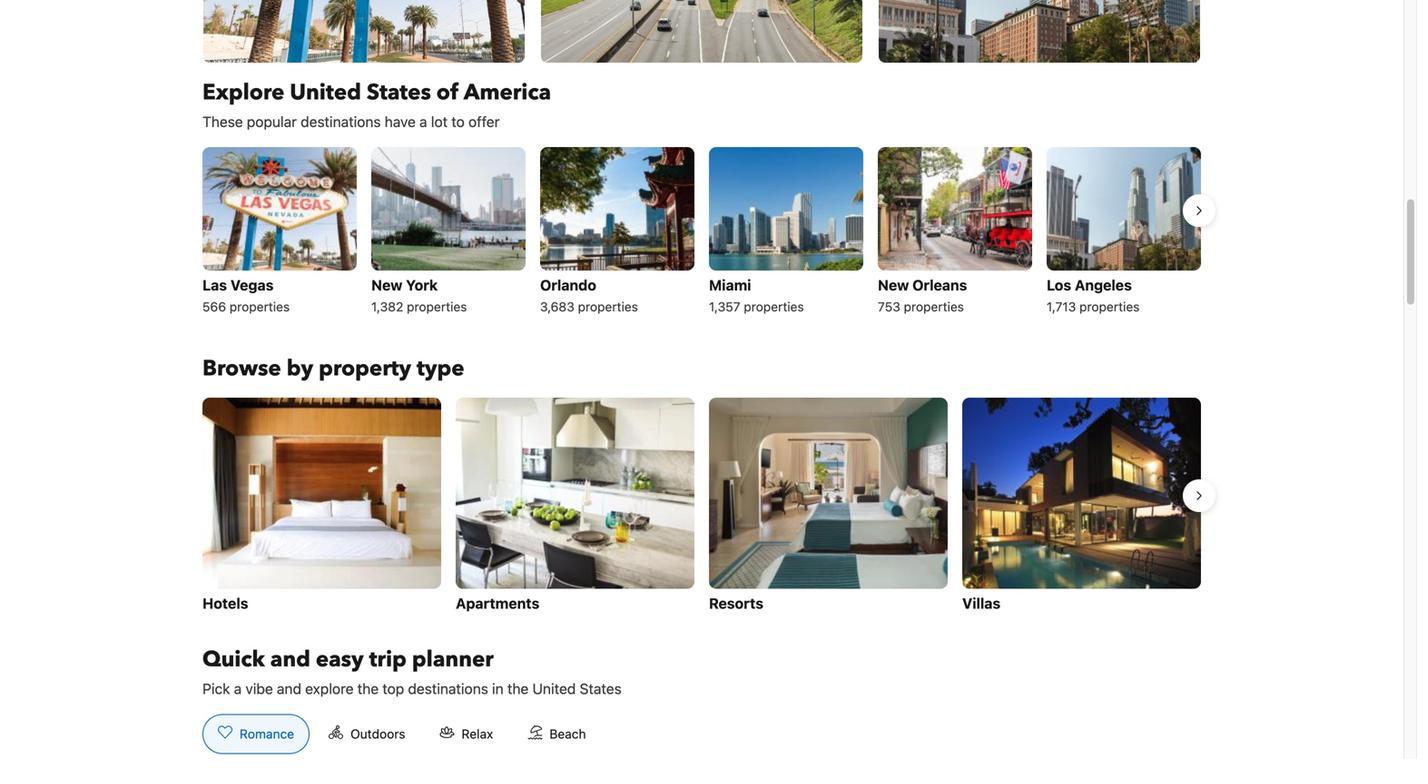 Task type: vqa. For each thing, say whether or not it's contained in the screenshot.
available
no



Task type: locate. For each thing, give the bounding box(es) containing it.
pick
[[203, 680, 230, 697]]

the left 'top'
[[358, 680, 379, 697]]

1 properties from the left
[[230, 299, 290, 314]]

by
[[287, 354, 313, 384]]

properties inside new york 1,382 properties
[[407, 299, 467, 314]]

united up popular at the top of the page
[[290, 78, 361, 108]]

properties down orleans
[[904, 299, 964, 314]]

explore united states of america these popular destinations have a lot to offer
[[203, 78, 551, 130]]

0 horizontal spatial a
[[234, 680, 242, 697]]

2 properties from the left
[[407, 299, 467, 314]]

1 new from the left
[[371, 277, 403, 294]]

region containing las vegas
[[188, 140, 1216, 325]]

properties down 'miami'
[[744, 299, 804, 314]]

0 vertical spatial destinations
[[301, 113, 381, 130]]

quick and easy trip planner pick a vibe and explore the top destinations in the united states
[[203, 645, 622, 697]]

states inside quick and easy trip planner pick a vibe and explore the top destinations in the united states
[[580, 680, 622, 697]]

united up beach button
[[533, 680, 576, 697]]

properties down vegas
[[230, 299, 290, 314]]

0 vertical spatial a
[[420, 113, 427, 130]]

0 horizontal spatial states
[[367, 78, 431, 108]]

beach button
[[512, 714, 602, 754]]

orlando
[[540, 277, 597, 294]]

have
[[385, 113, 416, 130]]

6 properties from the left
[[1080, 299, 1140, 314]]

united
[[290, 78, 361, 108], [533, 680, 576, 697]]

region
[[188, 140, 1216, 325], [188, 391, 1216, 623]]

states inside explore united states of america these popular destinations have a lot to offer
[[367, 78, 431, 108]]

0 horizontal spatial united
[[290, 78, 361, 108]]

and
[[270, 645, 311, 675], [277, 680, 301, 697]]

explore
[[203, 78, 285, 108]]

properties
[[230, 299, 290, 314], [407, 299, 467, 314], [578, 299, 638, 314], [744, 299, 804, 314], [904, 299, 964, 314], [1080, 299, 1140, 314]]

1 horizontal spatial new
[[878, 277, 909, 294]]

0 horizontal spatial new
[[371, 277, 403, 294]]

1,357
[[709, 299, 741, 314]]

destinations down 'planner'
[[408, 680, 488, 697]]

miami
[[709, 277, 751, 294]]

1 horizontal spatial a
[[420, 113, 427, 130]]

properties inside los angeles 1,713 properties
[[1080, 299, 1140, 314]]

0 vertical spatial states
[[367, 78, 431, 108]]

destinations
[[301, 113, 381, 130], [408, 680, 488, 697]]

states up have
[[367, 78, 431, 108]]

relax button
[[425, 714, 509, 754]]

2 region from the top
[[188, 391, 1216, 623]]

properties inside orlando 3,683 properties
[[578, 299, 638, 314]]

vibe
[[246, 680, 273, 697]]

villas link
[[963, 398, 1202, 616]]

properties down orlando
[[578, 299, 638, 314]]

properties down angeles
[[1080, 299, 1140, 314]]

america
[[464, 78, 551, 108]]

property
[[319, 354, 411, 384]]

a
[[420, 113, 427, 130], [234, 680, 242, 697]]

new up 1,382 on the top of the page
[[371, 277, 403, 294]]

new for new orleans
[[878, 277, 909, 294]]

0 horizontal spatial destinations
[[301, 113, 381, 130]]

1 horizontal spatial the
[[508, 680, 529, 697]]

1 vertical spatial united
[[533, 680, 576, 697]]

0 vertical spatial region
[[188, 140, 1216, 325]]

new inside new orleans 753 properties
[[878, 277, 909, 294]]

destinations inside quick and easy trip planner pick a vibe and explore the top destinations in the united states
[[408, 680, 488, 697]]

quick
[[203, 645, 265, 675]]

1 horizontal spatial states
[[580, 680, 622, 697]]

united inside explore united states of america these popular destinations have a lot to offer
[[290, 78, 361, 108]]

properties down york
[[407, 299, 467, 314]]

new york 1,382 properties
[[371, 277, 467, 314]]

hotels link
[[203, 398, 441, 616]]

0 horizontal spatial the
[[358, 680, 379, 697]]

0 vertical spatial united
[[290, 78, 361, 108]]

and up vibe
[[270, 645, 311, 675]]

outdoors
[[351, 726, 405, 741]]

3 properties from the left
[[578, 299, 638, 314]]

tab list
[[188, 714, 616, 755]]

new orleans 753 properties
[[878, 277, 968, 314]]

the
[[358, 680, 379, 697], [508, 680, 529, 697]]

properties for new york
[[407, 299, 467, 314]]

romance
[[240, 726, 294, 741]]

browse
[[203, 354, 281, 384]]

properties inside miami 1,357 properties
[[744, 299, 804, 314]]

easy
[[316, 645, 364, 675]]

1,382
[[371, 299, 404, 314]]

new
[[371, 277, 403, 294], [878, 277, 909, 294]]

type
[[417, 354, 465, 384]]

los angeles 1,713 properties
[[1047, 277, 1140, 314]]

destinations left have
[[301, 113, 381, 130]]

1 vertical spatial states
[[580, 680, 622, 697]]

1 horizontal spatial united
[[533, 680, 576, 697]]

2 new from the left
[[878, 277, 909, 294]]

states up beach
[[580, 680, 622, 697]]

the right in
[[508, 680, 529, 697]]

a left 'lot' on the left top of the page
[[420, 113, 427, 130]]

1 vertical spatial a
[[234, 680, 242, 697]]

states
[[367, 78, 431, 108], [580, 680, 622, 697]]

and right vibe
[[277, 680, 301, 697]]

new inside new york 1,382 properties
[[371, 277, 403, 294]]

york
[[406, 277, 438, 294]]

new up "753"
[[878, 277, 909, 294]]

5 properties from the left
[[904, 299, 964, 314]]

1 horizontal spatial destinations
[[408, 680, 488, 697]]

popular
[[247, 113, 297, 130]]

4 properties from the left
[[744, 299, 804, 314]]

1 vertical spatial destinations
[[408, 680, 488, 697]]

properties inside las vegas 566 properties
[[230, 299, 290, 314]]

1 vertical spatial region
[[188, 391, 1216, 623]]

1 region from the top
[[188, 140, 1216, 325]]

properties inside new orleans 753 properties
[[904, 299, 964, 314]]

a left vibe
[[234, 680, 242, 697]]



Task type: describe. For each thing, give the bounding box(es) containing it.
1 vertical spatial and
[[277, 680, 301, 697]]

new for new york
[[371, 277, 403, 294]]

destinations inside explore united states of america these popular destinations have a lot to offer
[[301, 113, 381, 130]]

orleans
[[913, 277, 968, 294]]

las
[[203, 277, 227, 294]]

to
[[452, 113, 465, 130]]

region containing hotels
[[188, 391, 1216, 623]]

properties for los angeles
[[1080, 299, 1140, 314]]

of
[[437, 78, 459, 108]]

angeles
[[1075, 277, 1132, 294]]

properties for new orleans
[[904, 299, 964, 314]]

trip
[[369, 645, 407, 675]]

los
[[1047, 277, 1072, 294]]

0 vertical spatial and
[[270, 645, 311, 675]]

romance button
[[203, 714, 310, 754]]

hotels
[[203, 595, 248, 612]]

tab list containing romance
[[188, 714, 616, 755]]

3,683
[[540, 299, 575, 314]]

1,713
[[1047, 299, 1076, 314]]

properties for las vegas
[[230, 299, 290, 314]]

offer
[[469, 113, 500, 130]]

2 the from the left
[[508, 680, 529, 697]]

753
[[878, 299, 901, 314]]

resorts
[[709, 595, 764, 612]]

browse by property type
[[203, 354, 465, 384]]

planner
[[412, 645, 494, 675]]

beach
[[550, 726, 586, 741]]

a inside quick and easy trip planner pick a vibe and explore the top destinations in the united states
[[234, 680, 242, 697]]

apartments
[[456, 595, 540, 612]]

apartments link
[[456, 398, 695, 616]]

vegas
[[231, 277, 274, 294]]

explore
[[305, 680, 354, 697]]

united inside quick and easy trip planner pick a vibe and explore the top destinations in the united states
[[533, 680, 576, 697]]

lot
[[431, 113, 448, 130]]

outdoors button
[[313, 714, 421, 754]]

in
[[492, 680, 504, 697]]

relax
[[462, 726, 493, 741]]

miami 1,357 properties
[[709, 277, 804, 314]]

resorts link
[[709, 398, 948, 616]]

top
[[383, 680, 404, 697]]

a inside explore united states of america these popular destinations have a lot to offer
[[420, 113, 427, 130]]

these
[[203, 113, 243, 130]]

las vegas 566 properties
[[203, 277, 290, 314]]

orlando 3,683 properties
[[540, 277, 638, 314]]

566
[[203, 299, 226, 314]]

villas
[[963, 595, 1001, 612]]

1 the from the left
[[358, 680, 379, 697]]



